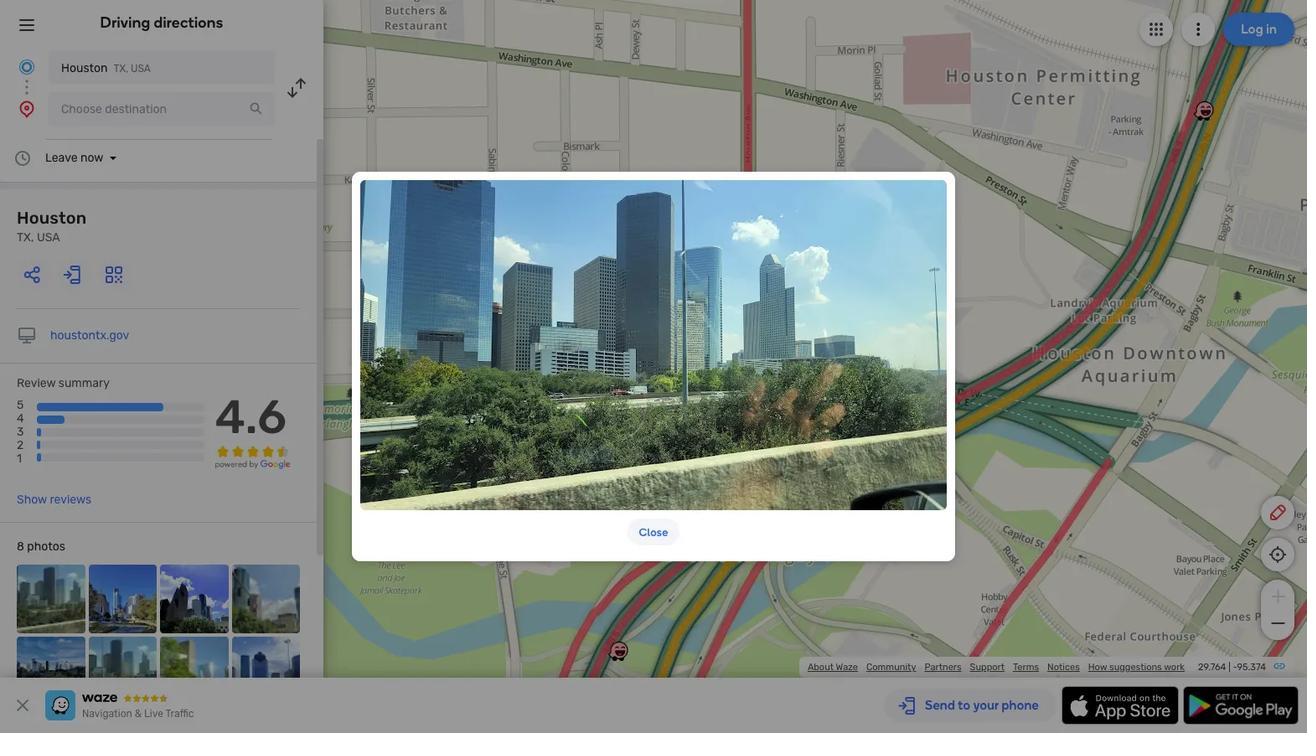 Task type: locate. For each thing, give the bounding box(es) containing it.
houston tx, usa down the leave
[[17, 208, 87, 245]]

3
[[17, 425, 24, 439]]

8
[[17, 540, 24, 554]]

usa up choose destination "text box"
[[131, 63, 151, 75]]

zoom out image
[[1267, 613, 1288, 633]]

|
[[1228, 662, 1231, 673]]

1
[[17, 452, 22, 466]]

partners
[[925, 662, 962, 673]]

about
[[808, 662, 834, 673]]

1 vertical spatial tx,
[[17, 230, 34, 245]]

tx, down driving
[[114, 63, 128, 75]]

houston right the current location icon at left top
[[61, 61, 108, 75]]

about waze community partners support terms notices how suggestions work
[[808, 662, 1185, 673]]

work
[[1164, 662, 1185, 673]]

community
[[866, 662, 916, 673]]

tx, down clock icon on the top left of page
[[17, 230, 34, 245]]

5 4 3 2 1
[[17, 398, 24, 466]]

notices link
[[1047, 662, 1080, 673]]

now
[[80, 151, 103, 165]]

1 horizontal spatial tx,
[[114, 63, 128, 75]]

support link
[[970, 662, 1005, 673]]

0 horizontal spatial tx,
[[17, 230, 34, 245]]

0 vertical spatial houston tx, usa
[[61, 61, 151, 75]]

houston
[[61, 61, 108, 75], [17, 208, 87, 228]]

houston down the leave
[[17, 208, 87, 228]]

usa
[[131, 63, 151, 75], [37, 230, 60, 245]]

4
[[17, 412, 24, 426]]

computer image
[[17, 326, 37, 346]]

29.764
[[1198, 662, 1226, 673]]

terms link
[[1013, 662, 1039, 673]]

tx,
[[114, 63, 128, 75], [17, 230, 34, 245]]

houston tx, usa
[[61, 61, 151, 75], [17, 208, 87, 245]]

leave now
[[45, 151, 103, 165]]

image 1 of houston, houston image
[[17, 565, 85, 633]]

0 vertical spatial usa
[[131, 63, 151, 75]]

review
[[17, 376, 56, 390]]

image 8 of houston, houston image
[[232, 636, 300, 705]]

houston tx, usa down driving
[[61, 61, 151, 75]]

houstontx.gov link
[[50, 328, 129, 343]]

location image
[[17, 99, 37, 119]]

usa down the leave
[[37, 230, 60, 245]]

suggestions
[[1109, 662, 1162, 673]]

95.374
[[1237, 662, 1266, 673]]

4.6
[[215, 390, 287, 445]]

image 6 of houston, houston image
[[88, 636, 157, 705]]

image 5 of houston, houston image
[[17, 636, 85, 705]]

&
[[135, 708, 142, 720]]

leave
[[45, 151, 78, 165]]

partners link
[[925, 662, 962, 673]]

0 horizontal spatial usa
[[37, 230, 60, 245]]

1 horizontal spatial usa
[[131, 63, 151, 75]]

live
[[144, 708, 163, 720]]



Task type: describe. For each thing, give the bounding box(es) containing it.
zoom in image
[[1267, 586, 1288, 607]]

image 7 of houston, houston image
[[160, 636, 228, 705]]

navigation
[[82, 708, 132, 720]]

waze
[[836, 662, 858, 673]]

notices
[[1047, 662, 1080, 673]]

x image
[[13, 695, 33, 716]]

image 2 of houston, houston image
[[88, 565, 157, 633]]

0 vertical spatial tx,
[[114, 63, 128, 75]]

link image
[[1273, 659, 1286, 673]]

how
[[1088, 662, 1107, 673]]

1 vertical spatial houston
[[17, 208, 87, 228]]

image 3 of houston, houston image
[[160, 565, 228, 633]]

directions
[[154, 13, 223, 32]]

driving
[[100, 13, 150, 32]]

image 4 of houston, houston image
[[232, 565, 300, 633]]

5
[[17, 398, 24, 412]]

0 vertical spatial houston
[[61, 61, 108, 75]]

Choose destination text field
[[49, 92, 275, 126]]

traffic
[[165, 708, 194, 720]]

support
[[970, 662, 1005, 673]]

clock image
[[13, 148, 33, 168]]

1 vertical spatial usa
[[37, 230, 60, 245]]

-
[[1233, 662, 1237, 673]]

photos
[[27, 540, 65, 554]]

show
[[17, 493, 47, 507]]

29.764 | -95.374
[[1198, 662, 1266, 673]]

about waze link
[[808, 662, 858, 673]]

terms
[[1013, 662, 1039, 673]]

summary
[[58, 376, 110, 390]]

2
[[17, 439, 24, 453]]

1 vertical spatial houston tx, usa
[[17, 208, 87, 245]]

show reviews
[[17, 493, 91, 507]]

community link
[[866, 662, 916, 673]]

current location image
[[17, 57, 37, 77]]

houstontx.gov
[[50, 328, 129, 343]]

reviews
[[50, 493, 91, 507]]

how suggestions work link
[[1088, 662, 1185, 673]]

pencil image
[[1268, 503, 1288, 523]]

review summary
[[17, 376, 110, 390]]

driving directions
[[100, 13, 223, 32]]

8 photos
[[17, 540, 65, 554]]

navigation & live traffic
[[82, 708, 194, 720]]



Task type: vqa. For each thing, say whether or not it's contained in the screenshot.
point
no



